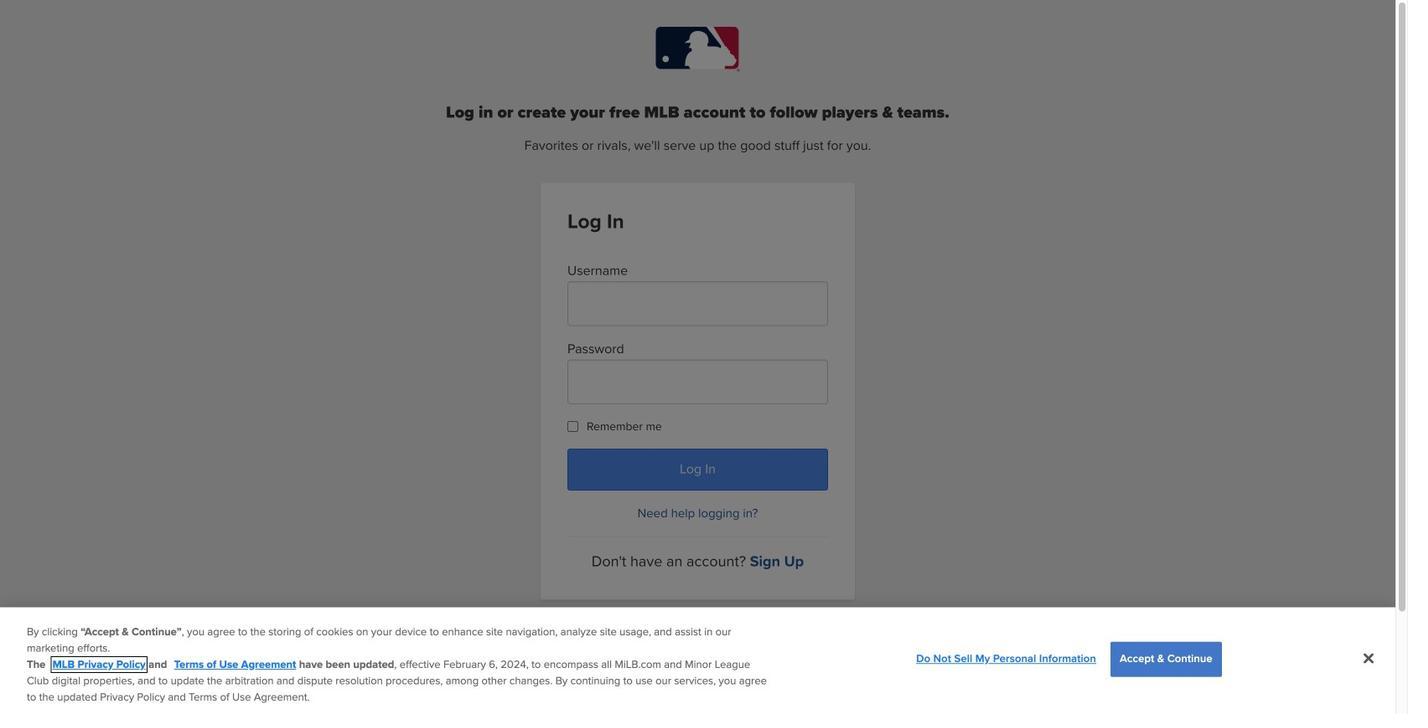 Task type: vqa. For each thing, say whether or not it's contained in the screenshot.
'More' on the bottom left
no



Task type: locate. For each thing, give the bounding box(es) containing it.
None password field
[[567, 360, 828, 405]]

None checkbox
[[567, 422, 578, 432]]

None text field
[[567, 282, 828, 326]]

None submit
[[567, 449, 828, 491]]



Task type: describe. For each thing, give the bounding box(es) containing it.
privacy alert dialog
[[0, 608, 1395, 715]]

mlb logo image
[[656, 27, 740, 72]]



